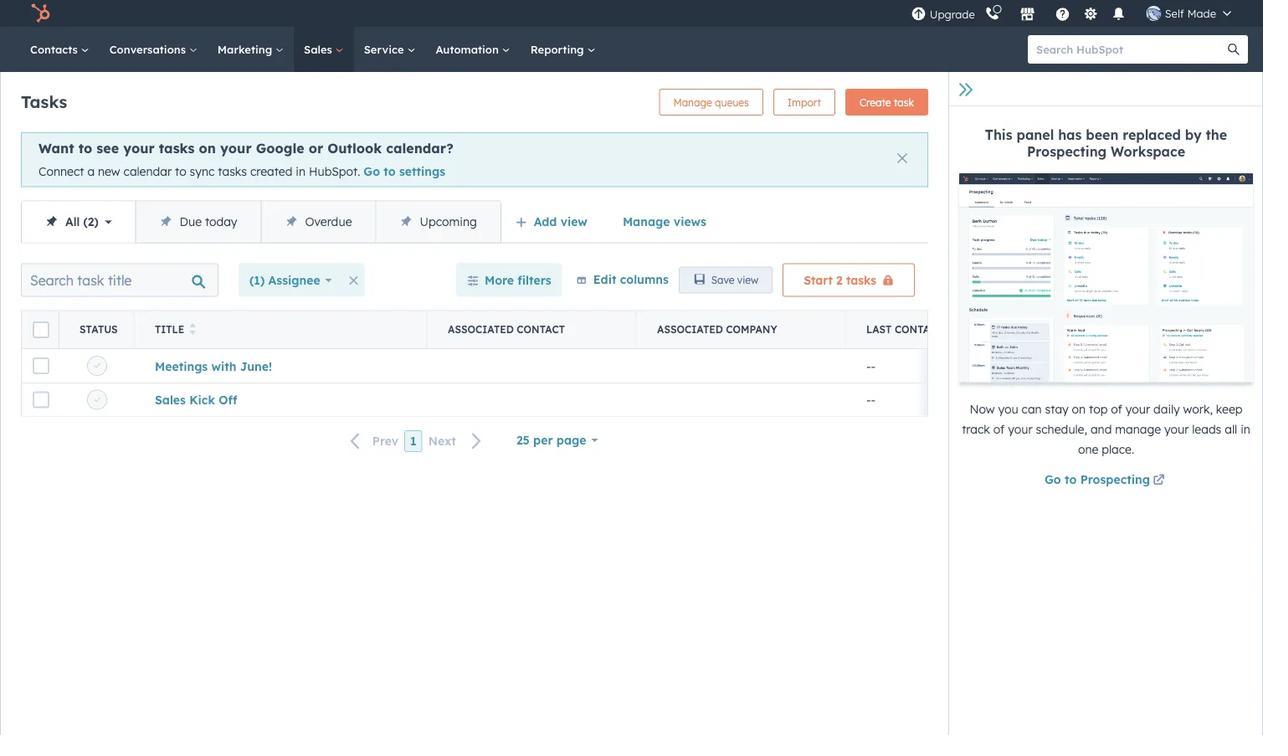 Task type: vqa. For each thing, say whether or not it's contained in the screenshot.
Associated Company
yes



Task type: locate. For each thing, give the bounding box(es) containing it.
go down "schedule,"
[[1045, 472, 1061, 487]]

1 vertical spatial sales
[[155, 392, 186, 407]]

navigation
[[21, 201, 501, 243]]

1 -- from the top
[[867, 358, 876, 373]]

2 vertical spatial tasks
[[846, 273, 877, 287]]

manage queues
[[674, 96, 749, 108]]

created
[[250, 164, 293, 179]]

want to see your tasks on your google or outlook calendar? alert
[[21, 132, 929, 187]]

1 horizontal spatial in
[[1241, 422, 1251, 437]]

menu
[[910, 0, 1243, 27]]

prospecting down place.
[[1081, 472, 1150, 487]]

create task link
[[846, 89, 929, 116]]

2 associated from the left
[[657, 323, 723, 335]]

associated inside column header
[[657, 323, 723, 335]]

last
[[867, 323, 892, 335]]

add view
[[534, 214, 588, 229]]

1 horizontal spatial associated
[[657, 323, 723, 335]]

has
[[1058, 126, 1082, 143]]

0 vertical spatial 2
[[88, 214, 94, 229]]

more filters link
[[456, 263, 562, 297]]

in right the all
[[1241, 422, 1251, 437]]

Search task title search field
[[21, 263, 219, 297]]

to left sync
[[175, 164, 186, 179]]

meetings with june! button
[[155, 358, 272, 373]]

the
[[1206, 126, 1228, 143]]

sales left kick
[[155, 392, 186, 407]]

sales left "service"
[[304, 42, 335, 56]]

and
[[1091, 422, 1112, 437]]

0 vertical spatial sales
[[304, 42, 335, 56]]

view for save view
[[737, 274, 759, 286]]

upcoming
[[420, 214, 477, 229]]

add
[[534, 214, 557, 229]]

workspace
[[1111, 143, 1186, 160]]

2 inside 'navigation'
[[88, 214, 94, 229]]

25 per page
[[517, 433, 587, 447]]

edit columns button
[[576, 269, 669, 290]]

schedule,
[[1036, 422, 1088, 437]]

1 horizontal spatial on
[[1072, 402, 1086, 416]]

tasks banner
[[21, 84, 929, 116]]

2 link opens in a new window image from the top
[[1153, 475, 1165, 487]]

marketplaces button
[[1010, 0, 1046, 27]]

save
[[712, 274, 735, 286]]

to left see
[[78, 140, 92, 157]]

manage queues link
[[659, 89, 763, 116]]

0 horizontal spatial sales
[[155, 392, 186, 407]]

1 vertical spatial 2
[[837, 273, 843, 287]]

1 horizontal spatial manage
[[674, 96, 712, 108]]

view inside add view popup button
[[561, 214, 588, 229]]

prev
[[372, 434, 399, 448]]

view for add view
[[561, 214, 588, 229]]

in
[[296, 164, 306, 179], [1241, 422, 1251, 437]]

filters
[[518, 273, 552, 287]]

sync
[[190, 164, 215, 179]]

manage views link
[[612, 205, 717, 238]]

1 horizontal spatial sales
[[304, 42, 335, 56]]

2 right start
[[837, 273, 843, 287]]

manage left 'queues'
[[674, 96, 712, 108]]

0 vertical spatial go
[[364, 164, 380, 179]]

of right top
[[1111, 402, 1123, 416]]

column header
[[22, 311, 59, 348]]

of down you
[[994, 422, 1005, 437]]

on up sync
[[199, 140, 216, 157]]

1 horizontal spatial go
[[1045, 472, 1061, 487]]

save view
[[712, 274, 759, 286]]

in right the created
[[296, 164, 306, 179]]

1 link opens in a new window image from the top
[[1153, 471, 1165, 491]]

self
[[1165, 6, 1185, 20]]

per
[[533, 433, 553, 447]]

calling icon image
[[985, 6, 1000, 22]]

stay
[[1045, 402, 1069, 416]]

views
[[674, 214, 707, 229]]

--
[[867, 358, 876, 373], [867, 392, 876, 407]]

1 vertical spatial in
[[1241, 422, 1251, 437]]

task status: not completed image
[[94, 397, 100, 403]]

0 vertical spatial prospecting
[[1027, 143, 1107, 160]]

0 horizontal spatial 2
[[88, 214, 94, 229]]

tasks right start
[[846, 273, 877, 287]]

you
[[998, 402, 1019, 416]]

(1) assignee
[[250, 273, 320, 287]]

due
[[180, 214, 202, 229]]

associated company
[[657, 323, 777, 335]]

25 per page button
[[506, 423, 609, 457]]

associated down more
[[448, 323, 514, 335]]

2 horizontal spatial tasks
[[846, 273, 877, 287]]

2 -- from the top
[[867, 392, 876, 407]]

-- for meetings with june!
[[867, 358, 876, 373]]

now
[[970, 402, 995, 416]]

service
[[364, 42, 407, 56]]

leads
[[1193, 422, 1222, 437]]

next
[[428, 434, 456, 448]]

status column header
[[59, 311, 135, 348]]

1 horizontal spatial tasks
[[218, 164, 247, 179]]

sales kick off button
[[155, 392, 237, 407]]

sales for sales
[[304, 42, 335, 56]]

0 vertical spatial of
[[1111, 402, 1123, 416]]

)
[[94, 214, 98, 229]]

sales kick off
[[155, 392, 237, 407]]

2
[[88, 214, 94, 229], [837, 273, 843, 287]]

0 vertical spatial tasks
[[159, 140, 195, 157]]

on left top
[[1072, 402, 1086, 416]]

0 horizontal spatial go
[[364, 164, 380, 179]]

0 horizontal spatial on
[[199, 140, 216, 157]]

top
[[1089, 402, 1108, 416]]

to down "schedule,"
[[1065, 472, 1077, 487]]

associated down save
[[657, 323, 723, 335]]

associated company column header
[[637, 311, 847, 348]]

1 horizontal spatial 2
[[837, 273, 843, 287]]

1 vertical spatial view
[[737, 274, 759, 286]]

1 vertical spatial on
[[1072, 402, 1086, 416]]

settings image
[[1084, 7, 1099, 22]]

connect
[[39, 164, 84, 179]]

upcoming link
[[376, 201, 501, 242]]

to inside "link"
[[1065, 472, 1077, 487]]

upgrade image
[[912, 7, 927, 22]]

1 vertical spatial of
[[994, 422, 1005, 437]]

next button
[[423, 430, 492, 452]]

0 horizontal spatial view
[[561, 214, 588, 229]]

prospecting right this
[[1027, 143, 1107, 160]]

start 2 tasks
[[804, 273, 877, 287]]

work,
[[1184, 402, 1213, 416]]

view right save
[[737, 274, 759, 286]]

more filters
[[485, 273, 552, 287]]

all ( 2 )
[[65, 214, 98, 229]]

associated inside column header
[[448, 323, 514, 335]]

meetings with june!
[[155, 358, 272, 373]]

(1) assignee button
[[239, 263, 343, 297]]

your down "daily"
[[1165, 422, 1189, 437]]

edit columns
[[593, 271, 669, 286]]

1 vertical spatial manage
[[623, 214, 670, 229]]

due today link
[[135, 201, 261, 242]]

0 vertical spatial in
[[296, 164, 306, 179]]

view inside save view button
[[737, 274, 759, 286]]

notifications image
[[1112, 8, 1127, 23]]

1 vertical spatial --
[[867, 392, 876, 407]]

tasks up sync
[[159, 140, 195, 157]]

associated contact
[[448, 323, 565, 335]]

tasks
[[159, 140, 195, 157], [218, 164, 247, 179], [846, 273, 877, 287]]

link opens in a new window image inside the go to prospecting "link"
[[1153, 475, 1165, 487]]

1
[[410, 434, 417, 448]]

company
[[726, 323, 777, 335]]

0 horizontal spatial tasks
[[159, 140, 195, 157]]

create
[[860, 96, 891, 108]]

1 vertical spatial prospecting
[[1081, 472, 1150, 487]]

0 vertical spatial --
[[867, 358, 876, 373]]

1 horizontal spatial of
[[1111, 402, 1123, 416]]

your up manage
[[1126, 402, 1151, 416]]

0 vertical spatial manage
[[674, 96, 712, 108]]

go down outlook on the top left of page
[[364, 164, 380, 179]]

google
[[256, 140, 304, 157]]

1 horizontal spatial view
[[737, 274, 759, 286]]

link opens in a new window image
[[1153, 471, 1165, 491], [1153, 475, 1165, 487]]

to
[[78, 140, 92, 157], [175, 164, 186, 179], [384, 164, 396, 179], [1065, 472, 1077, 487]]

manage for manage views
[[623, 214, 670, 229]]

been
[[1086, 126, 1119, 143]]

of
[[1111, 402, 1123, 416], [994, 422, 1005, 437]]

sales link
[[294, 27, 354, 72]]

1 associated from the left
[[448, 323, 514, 335]]

2 right all
[[88, 214, 94, 229]]

manage for manage queues
[[674, 96, 712, 108]]

start
[[804, 273, 833, 287]]

all
[[1225, 422, 1238, 437]]

edit
[[593, 271, 617, 286]]

view right add
[[561, 214, 588, 229]]

0 horizontal spatial of
[[994, 422, 1005, 437]]

in inside the want to see your tasks on your google or outlook calendar? connect a new calendar to sync tasks created in hubspot. go to settings
[[296, 164, 306, 179]]

0 vertical spatial on
[[199, 140, 216, 157]]

1 vertical spatial go
[[1045, 472, 1061, 487]]

this
[[985, 126, 1013, 143]]

associated for associated company
[[657, 323, 723, 335]]

manage left views
[[623, 214, 670, 229]]

manage inside tasks banner
[[674, 96, 712, 108]]

add view button
[[505, 205, 602, 238]]

last contacted
[[867, 323, 957, 335]]

place.
[[1102, 442, 1135, 457]]

0 horizontal spatial associated
[[448, 323, 514, 335]]

0 horizontal spatial manage
[[623, 214, 670, 229]]

tasks
[[21, 91, 67, 112]]

tasks right sync
[[218, 164, 247, 179]]

view
[[561, 214, 588, 229], [737, 274, 759, 286]]

0 vertical spatial view
[[561, 214, 588, 229]]

0 horizontal spatial in
[[296, 164, 306, 179]]



Task type: describe. For each thing, give the bounding box(es) containing it.
by
[[1185, 126, 1202, 143]]

reporting
[[531, 42, 587, 56]]

help button
[[1049, 0, 1077, 27]]

marketing
[[218, 42, 276, 56]]

create task
[[860, 96, 914, 108]]

status
[[80, 323, 118, 335]]

daily
[[1154, 402, 1180, 416]]

on inside the want to see your tasks on your google or outlook calendar? connect a new calendar to sync tasks created in hubspot. go to settings
[[199, 140, 216, 157]]

1 button
[[405, 430, 423, 452]]

automation link
[[426, 27, 521, 72]]

conversations
[[109, 42, 189, 56]]

go inside "link"
[[1045, 472, 1061, 487]]

see
[[97, 140, 119, 157]]

marketing link
[[207, 27, 294, 72]]

task status: not completed image
[[94, 363, 100, 369]]

25
[[517, 433, 530, 447]]

page
[[557, 433, 587, 447]]

2 inside button
[[837, 273, 843, 287]]

menu containing self made
[[910, 0, 1243, 27]]

your up the created
[[220, 140, 252, 157]]

import
[[788, 96, 821, 108]]

go to prospecting
[[1045, 472, 1150, 487]]

new
[[98, 164, 120, 179]]

save view button
[[679, 267, 773, 294]]

go inside the want to see your tasks on your google or outlook calendar? connect a new calendar to sync tasks created in hubspot. go to settings
[[364, 164, 380, 179]]

in inside now you can stay on top of your daily work, keep track of your schedule, and manage your leads all in one place.
[[1241, 422, 1251, 437]]

overdue
[[305, 214, 352, 229]]

on inside now you can stay on top of your daily work, keep track of your schedule, and manage your leads all in one place.
[[1072, 402, 1086, 416]]

prospecting inside this panel has been replaced by the prospecting workspace
[[1027, 143, 1107, 160]]

june!
[[240, 358, 272, 373]]

manage views
[[623, 214, 707, 229]]

ruby anderson image
[[1147, 6, 1162, 21]]

due today
[[180, 214, 237, 229]]

to left settings
[[384, 164, 396, 179]]

hubspot.
[[309, 164, 360, 179]]

close image
[[898, 153, 908, 163]]

marketplaces image
[[1020, 8, 1035, 23]]

meetings
[[155, 358, 208, 373]]

want to see your tasks on your google or outlook calendar? connect a new calendar to sync tasks created in hubspot. go to settings
[[39, 140, 454, 179]]

a
[[87, 164, 95, 179]]

Search HubSpot search field
[[1028, 35, 1233, 64]]

calendar
[[124, 164, 172, 179]]

prospecting inside "link"
[[1081, 472, 1150, 487]]

sales for sales kick off
[[155, 392, 186, 407]]

automation
[[436, 42, 502, 56]]

press to sort. image
[[189, 323, 196, 335]]

associated for associated contact
[[448, 323, 514, 335]]

hubspot link
[[20, 3, 63, 23]]

reporting link
[[521, 27, 606, 72]]

can
[[1022, 402, 1042, 416]]

search image
[[1228, 44, 1240, 55]]

your up calendar
[[123, 140, 155, 157]]

off
[[219, 392, 237, 407]]

service link
[[354, 27, 426, 72]]

now you can stay on top of your daily work, keep track of your schedule, and manage your leads all in one place.
[[962, 402, 1251, 457]]

settings link
[[1081, 5, 1102, 22]]

prev button
[[341, 430, 405, 452]]

tasks inside button
[[846, 273, 877, 287]]

title
[[155, 323, 184, 335]]

associated contact column header
[[428, 311, 637, 348]]

self made
[[1165, 6, 1217, 20]]

contact
[[517, 323, 565, 335]]

help image
[[1056, 8, 1071, 23]]

keep
[[1216, 402, 1243, 416]]

1 vertical spatial tasks
[[218, 164, 247, 179]]

-- for sales kick off
[[867, 392, 876, 407]]

track
[[962, 422, 990, 437]]

search button
[[1220, 35, 1248, 64]]

your down can
[[1008, 422, 1033, 437]]

settings
[[399, 164, 446, 179]]

calendar?
[[386, 140, 454, 157]]

all
[[65, 214, 80, 229]]

press to sort. element
[[189, 323, 196, 336]]

hubspot image
[[30, 3, 50, 23]]

or
[[309, 140, 323, 157]]

with
[[211, 358, 237, 373]]

import link
[[773, 89, 836, 116]]

today
[[205, 214, 237, 229]]

queues
[[715, 96, 749, 108]]

outlook
[[328, 140, 382, 157]]

self made button
[[1137, 0, 1242, 27]]

more
[[485, 273, 514, 287]]

assignee
[[268, 273, 320, 287]]

navigation containing all
[[21, 201, 501, 243]]

(1)
[[250, 273, 265, 287]]

pagination navigation
[[341, 430, 492, 452]]

contacts
[[30, 42, 81, 56]]

this panel has been replaced by the prospecting workspace
[[985, 126, 1228, 160]]

contacts link
[[20, 27, 99, 72]]

want
[[39, 140, 74, 157]]

panel
[[1017, 126, 1054, 143]]

go to settings link
[[364, 164, 446, 179]]

made
[[1188, 6, 1217, 20]]

(
[[83, 214, 88, 229]]



